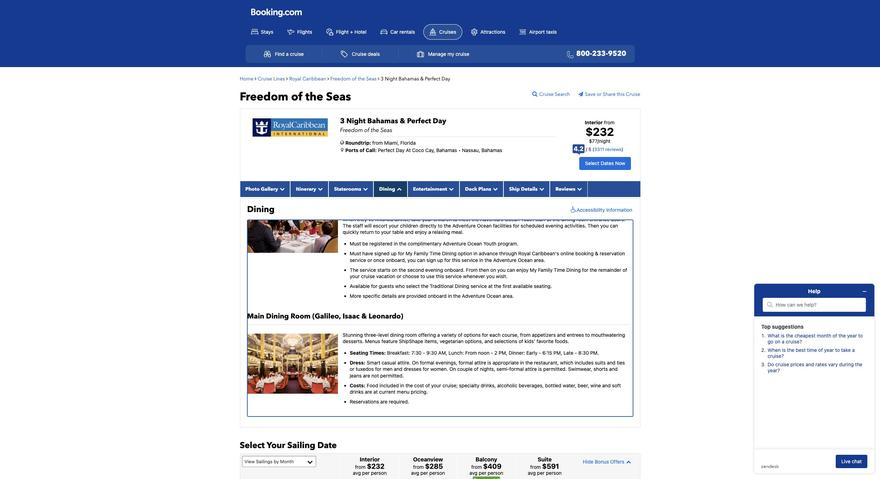 Task type: vqa. For each thing, say whether or not it's contained in the screenshot.
angle right image corresponding to Home
yes



Task type: describe. For each thing, give the bounding box(es) containing it.
alcoholic
[[498, 383, 518, 389]]

guests
[[379, 283, 394, 289]]

adventure inside must have signed up for my family time dining option in advance through royal caribbean's online booking & reservation service or once onboard, you can sign up for this service in the adventure ocean area.
[[494, 257, 517, 263]]

a inside navigation
[[286, 51, 289, 57]]

chevron up image for hide bonus offers
[[625, 460, 632, 465]]

1 their from the left
[[343, 204, 353, 210]]

room inside stunning three-level dining room offering a variety of options for each course, from appetizers and entrees to mouthwatering desserts. menus feature shipshape items, vegetarian options, and selections of kids' favorite foods.
[[406, 332, 417, 338]]

dining down photo gallery
[[247, 204, 275, 215]]

a inside when they've finished dinner, take your children to meet the adventure ocean youth staff at the dining room entrance doors. the staff will escort your children directly to the adventure ocean facilities for scheduled evening activities. then you can quickly return to your table and enjoy a relaxing meal.
[[429, 229, 431, 235]]

dining up happy
[[365, 191, 379, 197]]

staterooms
[[334, 186, 362, 193]]

and left ties
[[608, 360, 616, 366]]

of down cruise deals link
[[352, 75, 357, 82]]

2 on from the left
[[491, 267, 497, 273]]

stays
[[261, 29, 274, 35]]

0 horizontal spatial served
[[468, 204, 483, 210]]

gallery
[[261, 186, 278, 193]]

oceanview
[[414, 457, 443, 463]]

view sailings by month link
[[242, 456, 316, 468]]

each
[[490, 332, 501, 338]]

0 horizontal spatial attire
[[475, 360, 487, 366]]

for inside when they've finished dinner, take your children to meet the adventure ocean youth staff at the dining room entrance doors. the staff will escort your children directly to the adventure ocean facilities for scheduled evening activities. then you can quickly return to your table and enjoy a relaxing meal.
[[513, 223, 520, 229]]

ocean left the 'facilities'
[[477, 223, 492, 229]]

coco
[[412, 147, 424, 153]]

your left kids
[[540, 197, 550, 203]]

second
[[408, 267, 424, 273]]

keep
[[604, 191, 615, 197]]

youth inside when they've finished dinner, take your children to meet the adventure ocean youth staff at the dining room entrance doors. the staff will escort your children directly to the adventure ocean facilities for scheduled evening activities. then you can quickly return to your table and enjoy a relaxing meal.
[[521, 217, 534, 222]]

the down table
[[399, 241, 407, 247]]

you down then on the right bottom
[[487, 274, 495, 280]]

angle right image for freedom of the seas
[[378, 76, 380, 81]]

available
[[513, 283, 533, 289]]

from for interior from $232 $77 / night
[[605, 119, 615, 125]]

for inside 'the service starts on the second evening onboard. from then on you can enjoy my family time dining for the remainder of your cruise vacation or choose to use this service whenever you wish.'
[[583, 267, 589, 273]]

0 vertical spatial freedom of the seas
[[331, 75, 377, 82]]

within
[[369, 204, 383, 210]]

chevron up image for dining
[[395, 187, 402, 192]]

1 horizontal spatial staff
[[536, 217, 546, 222]]

cruise for cruise lines
[[258, 75, 272, 82]]

1 vertical spatial freedom
[[240, 89, 289, 105]]

the up 'choose'
[[399, 267, 406, 273]]

chevron down image for ship details
[[538, 187, 545, 192]]

select          dates now
[[586, 160, 626, 166]]

accessibility
[[577, 207, 606, 213]]

day for 3 night bahamas & perfect day freedom of the seas
[[433, 116, 447, 126]]

the right the meet
[[472, 217, 479, 222]]

dining down whenever
[[455, 283, 470, 289]]

your inside 'the service starts on the second evening onboard. from then on you can enjoy my family time dining for the remainder of your cruise vacation or choose to use this service whenever you wish.'
[[350, 274, 360, 280]]

food included in the cost of your cruise; specialty drinks, alcoholic beverages, bottled water, beer, wine and soft drinks are at current menu pricing.
[[350, 383, 621, 395]]

appetizers inside the main dining room offers my family time dining with expedited dining and adventure ocean pick-up service, to keep the whole family happy and satisfied during your meals. with this expedited dining service your kids (ages 3 to 11) will be served their meals within 40 minutes, and their appetizers get served right away.
[[434, 204, 458, 210]]

freedom of the seas link
[[331, 75, 378, 82]]

seating times: breakfast: 7:30 - 9:30 am, lunch: from noon - 2 pm, dinner: early - 6:15 pm, late - 8:30 pm.
[[350, 350, 599, 356]]

my inside 'the service starts on the second evening onboard. from then on you can enjoy my family time dining for the remainder of your cruise vacation or choose to use this service whenever you wish.'
[[530, 267, 537, 273]]

angle right image
[[286, 76, 288, 81]]

cruise for find a cruise
[[290, 51, 304, 57]]

to left 11) at the right top of page
[[580, 197, 585, 203]]

offers
[[611, 459, 625, 465]]

cruise lines link
[[258, 75, 285, 82]]

to inside stunning three-level dining room offering a variety of options for each course, from appetizers and entrees to mouthwatering desserts. menus feature shipshape items, vegetarian options, and selections of kids' favorite foods.
[[586, 332, 590, 338]]

your up table
[[389, 223, 399, 229]]

the down the available for guests who select the traditional dining service at the first available seating.
[[454, 293, 461, 299]]

1 vertical spatial on
[[450, 367, 456, 373]]

deals
[[368, 51, 380, 57]]

in down advance
[[480, 257, 484, 263]]

advance
[[479, 251, 498, 257]]

tuxedos
[[356, 367, 374, 373]]

and down attire.
[[394, 367, 403, 373]]

dining inside 'the service starts on the second evening onboard. from then on you can enjoy my family time dining for the remainder of your cruise vacation or choose to use this service whenever you wish.'
[[567, 267, 581, 273]]

$232 for interior from $232 avg per person
[[367, 463, 385, 471]]

or inside 'the service starts on the second evening onboard. from then on you can enjoy my family time dining for the remainder of your cruise vacation or choose to use this service whenever you wish.'
[[397, 274, 402, 280]]

pricing.
[[411, 389, 428, 395]]

beer,
[[578, 383, 590, 389]]

night for 3 night bahamas & perfect day
[[385, 75, 398, 82]]

at inside when they've finished dinner, take your children to meet the adventure ocean youth staff at the dining room entrance doors. the staff will escort your children directly to the adventure ocean facilities for scheduled evening activities. then you can quickly return to your table and enjoy a relaxing meal.
[[547, 217, 552, 222]]

must be registered in the complimentary adventure ocean youth program.
[[350, 241, 519, 247]]

per for $285
[[421, 471, 428, 477]]

1 horizontal spatial served
[[609, 197, 625, 203]]

kids'
[[525, 339, 536, 345]]

at inside food included in the cost of your cruise; specialty drinks, alcoholic beverages, bottled water, beer, wine and soft drinks are at current menu pricing.
[[374, 389, 378, 395]]

3 for 3 night bahamas & perfect day
[[381, 75, 384, 82]]

plans
[[479, 186, 492, 193]]

the left remainder
[[590, 267, 598, 273]]

at
[[406, 147, 411, 153]]

service inside the main dining room offers my family time dining with expedited dining and adventure ocean pick-up service, to keep the whole family happy and satisfied during your meals. with this expedited dining service your kids (ages 3 to 11) will be served their meals within 40 minutes, and their appetizers get served right away.
[[522, 197, 538, 203]]

perfect for 3 night bahamas & perfect day freedom of the seas
[[407, 116, 431, 126]]

1 horizontal spatial is
[[539, 367, 542, 373]]

directly
[[420, 223, 437, 229]]

avg for $232
[[353, 471, 361, 477]]

whole
[[343, 197, 356, 203]]

leonardo)
[[369, 312, 404, 321]]

are down current
[[381, 399, 388, 405]]

1 vertical spatial children
[[400, 223, 419, 229]]

time for up
[[430, 251, 441, 257]]

0 horizontal spatial royal
[[289, 75, 302, 82]]

family for sign
[[414, 251, 429, 257]]

2 their from the left
[[422, 204, 433, 210]]

interior
[[360, 457, 380, 463]]

of up vegetarian
[[458, 332, 463, 338]]

itinerary
[[296, 186, 316, 193]]

be inside the main dining room offers my family time dining with expedited dining and adventure ocean pick-up service, to keep the whole family happy and satisfied during your meals. with this expedited dining service your kids (ages 3 to 11) will be served their meals within 40 minutes, and their appetizers get served right away.
[[602, 197, 608, 203]]

you inside when they've finished dinner, take your children to meet the adventure ocean youth staff at the dining room entrance doors. the staff will escort your children directly to the adventure ocean facilities for scheduled evening activities. then you can quickly return to your table and enjoy a relaxing meal.
[[601, 223, 609, 229]]

men
[[383, 367, 393, 373]]

service down onboard.
[[446, 274, 462, 280]]

1 vertical spatial area.
[[503, 293, 514, 299]]

more specific details are provided onboard in the adventure ocean area.
[[350, 293, 514, 299]]

0 horizontal spatial formal
[[420, 360, 435, 366]]

appetizers inside stunning three-level dining room offering a variety of options for each course, from appetizers and entrees to mouthwatering desserts. menus feature shipshape items, vegetarian options, and selections of kids' favorite foods.
[[532, 332, 556, 338]]

person for $232
[[371, 471, 387, 477]]

globe image
[[340, 140, 345, 145]]

the inside smart casual attire. on formal evenings, formal attire is appropriate in the restaurant, which includes suits and ties or tuxedos for men and dresses for women. on couple of nights, semi-formal attire is permitted. swimwear, shorts and jeans are not permitted.
[[526, 360, 533, 366]]

remainder
[[599, 267, 622, 273]]

view
[[245, 459, 255, 465]]

and down each
[[485, 339, 493, 345]]

dining inside must have signed up for my family time dining option in advance through royal caribbean's online booking & reservation service or once onboard, you can sign up for this service in the adventure ocean area.
[[442, 251, 457, 257]]

and up 40
[[388, 197, 396, 203]]

2 - from the left
[[491, 350, 494, 356]]

& inside must have signed up for my family time dining option in advance through royal caribbean's online booking & reservation service or once onboard, you can sign up for this service in the adventure ocean area.
[[595, 251, 599, 257]]

dinner,
[[395, 217, 410, 222]]

attire.
[[398, 360, 411, 366]]

hide
[[583, 459, 594, 465]]

this inside 'the service starts on the second evening onboard. from then on you can enjoy my family time dining for the remainder of your cruise vacation or choose to use this service whenever you wish.'
[[436, 274, 444, 280]]

your up directly
[[422, 217, 433, 222]]

from for then
[[466, 267, 478, 273]]

the down cruise deals link
[[358, 75, 365, 82]]

your
[[267, 440, 285, 452]]

are inside smart casual attire. on formal evenings, formal attire is appropriate in the restaurant, which includes suits and ties or tuxedos for men and dresses for women. on couple of nights, semi-formal attire is permitted. swimwear, shorts and jeans are not permitted.
[[363, 373, 370, 379]]

royal inside must have signed up for my family time dining option in advance through royal caribbean's online booking & reservation service or once onboard, you can sign up for this service in the adventure ocean area.
[[519, 251, 531, 257]]

$232 for interior from $232 $77 / night
[[586, 125, 614, 138]]

the inside food included in the cost of your cruise; specialty drinks, alcoholic beverages, bottled water, beer, wine and soft drinks are at current menu pricing.
[[406, 383, 413, 389]]

deck plans button
[[460, 181, 504, 197]]

3 night bahamas & perfect day
[[381, 75, 451, 82]]

information
[[607, 207, 633, 213]]

in down table
[[394, 241, 398, 247]]

flight
[[336, 29, 349, 35]]

the left first
[[494, 283, 502, 289]]

course,
[[502, 332, 519, 338]]

avg for $591
[[528, 471, 536, 477]]

1 vertical spatial freedom of the seas
[[240, 89, 351, 105]]

0 horizontal spatial permitted.
[[381, 373, 404, 379]]

selections
[[495, 339, 518, 345]]

angle right image for royal caribbean
[[328, 76, 329, 81]]

includes
[[575, 360, 594, 366]]

must for must be registered in the complimentary adventure ocean youth program.
[[350, 241, 361, 247]]

to up the relaxing at the top of the page
[[438, 223, 443, 229]]

service down once
[[360, 267, 376, 273]]

booking.com home image
[[251, 8, 302, 17]]

2 vertical spatial perfect
[[378, 147, 395, 153]]

use
[[427, 274, 435, 280]]

and up foods. on the right
[[558, 332, 566, 338]]

adventure inside the main dining room offers my family time dining with expedited dining and adventure ocean pick-up service, to keep the whole family happy and satisfied during your meals. with this expedited dining service your kids (ages 3 to 11) will be served their meals within 40 minutes, and their appetizers get served right away.
[[520, 191, 543, 197]]

suite from $591 avg per person
[[528, 457, 562, 477]]

1 on from the left
[[392, 267, 398, 273]]

0 horizontal spatial be
[[363, 241, 368, 247]]

2 vertical spatial day
[[396, 147, 405, 153]]

flight + hotel
[[336, 29, 367, 35]]

0 vertical spatial is
[[488, 360, 492, 366]]

and down during
[[412, 204, 421, 210]]

interior
[[585, 119, 603, 125]]

options
[[464, 332, 481, 338]]

person for $409
[[488, 471, 504, 477]]

florida
[[401, 140, 416, 146]]

miami,
[[384, 140, 399, 146]]

in inside smart casual attire. on formal evenings, formal attire is appropriate in the restaurant, which includes suits and ties or tuxedos for men and dresses for women. on couple of nights, semi-formal attire is permitted. swimwear, shorts and jeans are not permitted.
[[521, 360, 525, 366]]

from for balcony from $409 avg per person
[[472, 465, 482, 471]]

from for interior from $232 avg per person
[[355, 465, 366, 471]]

ocean up the 'facilities'
[[505, 217, 520, 222]]

family
[[358, 197, 371, 203]]

1 horizontal spatial formal
[[459, 360, 473, 366]]

night
[[599, 138, 611, 144]]

bahamas inside 3 night bahamas & perfect day freedom of the seas
[[368, 116, 398, 126]]

and left details
[[510, 191, 519, 197]]

avg for $285
[[411, 471, 420, 477]]

from for noon
[[466, 350, 477, 356]]

cruise search
[[540, 91, 571, 98]]

traditional
[[430, 283, 454, 289]]

are down who
[[398, 293, 406, 299]]

for up onboard.
[[445, 257, 451, 263]]

dining right main
[[266, 312, 289, 321]]

room inside the main dining room offers my family time dining with expedited dining and adventure ocean pick-up service, to keep the whole family happy and satisfied during your meals. with this expedited dining service your kids (ages 3 to 11) will be served their meals within 40 minutes, and their appetizers get served right away.
[[380, 191, 392, 197]]

food
[[367, 383, 378, 389]]

the down kids
[[553, 217, 560, 222]]

for up onboard,
[[398, 251, 405, 257]]

cruise right share
[[626, 91, 641, 98]]

royal caribbean image
[[253, 118, 328, 137]]

itinerary button
[[291, 181, 329, 197]]

this inside the main dining room offers my family time dining with expedited dining and adventure ocean pick-up service, to keep the whole family happy and satisfied during your meals. with this expedited dining service your kids (ages 3 to 11) will be served their meals within 40 minutes, and their appetizers get served right away.
[[473, 197, 482, 203]]

program.
[[498, 241, 519, 247]]

view sailings by month
[[245, 459, 294, 465]]

option
[[458, 251, 473, 257]]

the inside 3 night bahamas & perfect day freedom of the seas
[[371, 126, 379, 134]]

can inside when they've finished dinner, take your children to meet the adventure ocean youth staff at the dining room entrance doors. the staff will escort your children directly to the adventure ocean facilities for scheduled evening activities. then you can quickly return to your table and enjoy a relaxing meal.
[[610, 223, 619, 229]]

0 horizontal spatial staff
[[353, 223, 363, 229]]

ocean down wish.
[[487, 293, 502, 299]]

service down the option
[[462, 257, 478, 263]]

car
[[391, 29, 399, 35]]

perfect for 3 night bahamas & perfect day
[[425, 75, 441, 82]]

time inside 'the service starts on the second evening onboard. from then on you can enjoy my family time dining for the remainder of your cruise vacation or choose to use this service whenever you wish.'
[[554, 267, 565, 273]]

you inside must have signed up for my family time dining option in advance through royal caribbean's online booking & reservation service or once onboard, you can sign up for this service in the adventure ocean area.
[[408, 257, 416, 263]]

dining down ship
[[507, 197, 521, 203]]

activities.
[[565, 223, 587, 229]]

1 vertical spatial expedited
[[483, 197, 505, 203]]

1 horizontal spatial up
[[438, 257, 443, 263]]

which
[[561, 360, 574, 366]]

find
[[275, 51, 285, 57]]

select for select your sailing date
[[240, 440, 265, 452]]

/ inside interior from $232 $77 / night
[[598, 138, 599, 144]]

foods.
[[555, 339, 570, 345]]

1 vertical spatial youth
[[484, 241, 497, 247]]

can inside 'the service starts on the second evening onboard. from then on you can enjoy my family time dining for the remainder of your cruise vacation or choose to use this service whenever you wish.'
[[507, 267, 516, 273]]

royal caribbean
[[289, 75, 326, 82]]

main dining room (galileo, isaac & leonardo)
[[247, 312, 404, 321]]

accessibility information
[[577, 207, 633, 213]]

chevron down image for reviews
[[576, 187, 583, 192]]

$285
[[425, 463, 443, 471]]

& inside 3 night bahamas & perfect day freedom of the seas
[[400, 116, 406, 126]]

onboard
[[428, 293, 447, 299]]

complimentary
[[408, 241, 442, 247]]

for up specific
[[371, 283, 378, 289]]

the inside must have signed up for my family time dining option in advance through royal caribbean's online booking & reservation service or once onboard, you can sign up for this service in the adventure ocean area.
[[485, 257, 492, 263]]

cruise for cruise deals
[[352, 51, 367, 57]]

in down the available for guests who select the traditional dining service at the first available seating.
[[448, 293, 452, 299]]

to left keep
[[598, 191, 603, 197]]

•
[[459, 147, 461, 153]]

angle right image for home
[[255, 76, 257, 81]]

0 vertical spatial children
[[434, 217, 452, 222]]

person for $285
[[430, 471, 445, 477]]

cruise for cruise search
[[540, 91, 554, 98]]

for left women.
[[423, 367, 429, 373]]

dining button
[[374, 181, 408, 197]]

1 vertical spatial attire
[[526, 367, 537, 373]]

for up not at the left bottom
[[375, 367, 382, 373]]

the inside when they've finished dinner, take your children to meet the adventure ocean youth staff at the dining room entrance doors. the staff will escort your children directly to the adventure ocean facilities for scheduled evening activities. then you can quickly return to your table and enjoy a relaxing meal.
[[343, 223, 352, 229]]

cruises
[[440, 29, 457, 35]]

table
[[393, 229, 404, 235]]

provided
[[407, 293, 427, 299]]

to left the meet
[[453, 217, 458, 222]]

service down have
[[350, 257, 366, 263]]

4 - from the left
[[575, 350, 578, 356]]

level
[[379, 332, 389, 338]]

of left kids' in the bottom of the page
[[519, 339, 524, 345]]

family for satisfied
[[416, 191, 431, 197]]

to down escort at the top of page
[[375, 229, 380, 235]]

0 horizontal spatial seas
[[326, 89, 351, 105]]

dining inside dropdown button
[[379, 186, 395, 193]]

your down escort at the top of page
[[381, 229, 391, 235]]

cruise inside 'the service starts on the second evening onboard. from then on you can enjoy my family time dining for the remainder of your cruise vacation or choose to use this service whenever you wish.'
[[361, 274, 375, 280]]

person for $591
[[546, 471, 562, 477]]

caribbean
[[303, 75, 326, 82]]

this right share
[[617, 91, 625, 98]]

freedom of the seas main content
[[236, 71, 644, 480]]

the for the main dining room offers my family time dining with expedited dining and adventure ocean pick-up service, to keep the whole family happy and satisfied during your meals. with this expedited dining service your kids (ages 3 to 11) will be served their meals within 40 minutes, and their appetizers get served right away.
[[343, 191, 352, 197]]

enjoy inside when they've finished dinner, take your children to meet the adventure ocean youth staff at the dining room entrance doors. the staff will escort your children directly to the adventure ocean facilities for scheduled evening activities. then you can quickly return to your table and enjoy a relaxing meal.
[[415, 229, 427, 235]]

enjoy inside 'the service starts on the second evening onboard. from then on you can enjoy my family time dining for the remainder of your cruise vacation or choose to use this service whenever you wish.'
[[517, 267, 529, 273]]



Task type: locate. For each thing, give the bounding box(es) containing it.
search
[[555, 91, 571, 98]]

for right the 'facilities'
[[513, 223, 520, 229]]

times:
[[370, 350, 386, 356]]

signed
[[375, 251, 390, 257]]

1 horizontal spatial can
[[507, 267, 516, 273]]

4 chevron down image from the left
[[576, 187, 583, 192]]

in up the menu
[[401, 383, 405, 389]]

1 vertical spatial family
[[414, 251, 429, 257]]

chevron down image for itinerary
[[316, 187, 323, 192]]

seas inside 3 night bahamas & perfect day freedom of the seas
[[381, 126, 393, 134]]

included
[[380, 383, 399, 389]]

on down onboard,
[[392, 267, 398, 273]]

2 vertical spatial the
[[350, 267, 359, 273]]

1 vertical spatial perfect
[[407, 116, 431, 126]]

2 avg from the left
[[411, 471, 420, 477]]

doors.
[[611, 217, 626, 222]]

0 vertical spatial select
[[586, 160, 600, 166]]

0 horizontal spatial up
[[391, 251, 397, 257]]

0 vertical spatial can
[[610, 223, 619, 229]]

day down manage my cruise dropdown button
[[442, 75, 451, 82]]

seating.
[[534, 283, 552, 289]]

hide bonus offers link
[[576, 456, 639, 468]]

my for for
[[406, 251, 413, 257]]

at
[[547, 217, 552, 222], [489, 283, 493, 289], [374, 389, 378, 395]]

1 per from the left
[[362, 471, 370, 477]]

dining inside the main dining room offers my family time dining with expedited dining and adventure ocean pick-up service, to keep the whole family happy and satisfied during your meals. with this expedited dining service your kids (ages 3 to 11) will be served their meals within 40 minutes, and their appetizers get served right away.
[[445, 191, 459, 197]]

1 pm, from the left
[[499, 350, 508, 356]]

1 vertical spatial served
[[468, 204, 483, 210]]

2 angle right image from the left
[[328, 76, 329, 81]]

find a cruise
[[275, 51, 304, 57]]

1 vertical spatial chevron up image
[[625, 460, 632, 465]]

1 vertical spatial time
[[430, 251, 441, 257]]

is
[[488, 360, 492, 366], [539, 367, 542, 373]]

or right save
[[597, 91, 602, 98]]

ocean up kids
[[545, 191, 559, 197]]

with
[[462, 197, 472, 203]]

0 horizontal spatial children
[[400, 223, 419, 229]]

/ left 5
[[586, 147, 588, 152]]

person inside oceanview from $285 avg per person
[[430, 471, 445, 477]]

can down doors.
[[610, 223, 619, 229]]

chevron down image inside 'deck plans' dropdown button
[[492, 187, 498, 192]]

will inside when they've finished dinner, take your children to meet the adventure ocean youth staff at the dining room entrance doors. the staff will escort your children directly to the adventure ocean facilities for scheduled evening activities. then you can quickly return to your table and enjoy a relaxing meal.
[[365, 223, 372, 229]]

1 vertical spatial 3
[[340, 116, 345, 126]]

perfect
[[425, 75, 441, 82], [407, 116, 431, 126], [378, 147, 395, 153]]

1 horizontal spatial will
[[594, 197, 601, 203]]

or inside must have signed up for my family time dining option in advance through royal caribbean's online booking & reservation service or once onboard, you can sign up for this service in the adventure ocean area.
[[368, 257, 372, 263]]

1 must from the top
[[350, 241, 361, 247]]

time down online
[[554, 267, 565, 273]]

jeans
[[350, 373, 362, 379]]

chevron up image up the satisfied at the top
[[395, 187, 402, 192]]

0 vertical spatial at
[[547, 217, 552, 222]]

must
[[350, 241, 361, 247], [350, 251, 361, 257]]

0 vertical spatial youth
[[521, 217, 534, 222]]

person down oceanview
[[430, 471, 445, 477]]

1 vertical spatial is
[[539, 367, 542, 373]]

& up "florida" at top
[[400, 116, 406, 126]]

0 horizontal spatial is
[[488, 360, 492, 366]]

1 person from the left
[[371, 471, 387, 477]]

pick-
[[561, 191, 572, 197]]

through
[[500, 251, 517, 257]]

can inside must have signed up for my family time dining option in advance through royal caribbean's online booking & reservation service or once onboard, you can sign up for this service in the adventure ocean area.
[[417, 257, 426, 263]]

1 vertical spatial can
[[417, 257, 426, 263]]

$232 inside interior from $232 $77 / night
[[586, 125, 614, 138]]

cruise search link
[[533, 91, 578, 98]]

select
[[406, 283, 420, 289]]

the up available
[[350, 267, 359, 273]]

1 horizontal spatial their
[[422, 204, 433, 210]]

2
[[495, 350, 498, 356]]

entrance
[[590, 217, 610, 222]]

and left soft at right
[[603, 383, 611, 389]]

then
[[588, 223, 600, 229]]

be down keep
[[602, 197, 608, 203]]

person up the "recommended" image
[[488, 471, 504, 477]]

breakfast:
[[387, 350, 410, 356]]

chevron down image up 'family'
[[362, 187, 368, 192]]

chevron down image for entertainment
[[448, 187, 454, 192]]

beverages,
[[519, 383, 544, 389]]

cruise left the deals
[[352, 51, 367, 57]]

1 vertical spatial from
[[466, 350, 477, 356]]

reservation
[[600, 251, 626, 257]]

royal right angle right image
[[289, 75, 302, 82]]

current
[[379, 389, 396, 395]]

1 horizontal spatial pm,
[[554, 350, 563, 356]]

can
[[610, 223, 619, 229], [417, 257, 426, 263], [507, 267, 516, 273]]

chevron down image for deck plans
[[492, 187, 498, 192]]

dinner:
[[509, 350, 525, 356]]

0 horizontal spatial 3
[[340, 116, 345, 126]]

stunning three-level dining room offering a variety of options for each course, from appetizers and entrees to mouthwatering desserts. menus feature shipshape items, vegetarian options, and selections of kids' favorite foods.
[[343, 332, 626, 345]]

room up happy
[[380, 191, 392, 197]]

1 vertical spatial at
[[489, 283, 493, 289]]

$232 inside interior from $232 avg per person
[[367, 463, 385, 471]]

0 horizontal spatial a
[[286, 51, 289, 57]]

avg inside the suite from $591 avg per person
[[528, 471, 536, 477]]

1 vertical spatial day
[[433, 116, 447, 126]]

chevron down image for photo gallery
[[278, 187, 285, 192]]

and
[[510, 191, 519, 197], [388, 197, 396, 203], [412, 204, 421, 210], [405, 229, 414, 235], [558, 332, 566, 338], [485, 339, 493, 345], [608, 360, 616, 366], [394, 367, 403, 373], [610, 367, 618, 373], [603, 383, 611, 389]]

time
[[432, 191, 443, 197], [430, 251, 441, 257], [554, 267, 565, 273]]

dining inside when they've finished dinner, take your children to meet the adventure ocean youth staff at the dining room entrance doors. the staff will escort your children directly to the adventure ocean facilities for scheduled evening activities. then you can quickly return to your table and enjoy a relaxing meal.
[[562, 217, 576, 222]]

to inside 'the service starts on the second evening onboard. from then on you can enjoy my family time dining for the remainder of your cruise vacation or choose to use this service whenever you wish.'
[[421, 274, 425, 280]]

person
[[371, 471, 387, 477], [430, 471, 445, 477], [488, 471, 504, 477], [546, 471, 562, 477]]

chevron down image inside staterooms dropdown button
[[362, 187, 368, 192]]

my inside the main dining room offers my family time dining with expedited dining and adventure ocean pick-up service, to keep the whole family happy and satisfied during your meals. with this expedited dining service your kids (ages 3 to 11) will be served their meals within 40 minutes, and their appetizers get served right away.
[[408, 191, 415, 197]]

2 vertical spatial room
[[406, 332, 417, 338]]

2 horizontal spatial formal
[[510, 367, 524, 373]]

day up cay,
[[433, 116, 447, 126]]

3 angle right image from the left
[[378, 76, 380, 81]]

time up during
[[432, 191, 443, 197]]

chevron up image inside dining dropdown button
[[395, 187, 402, 192]]

1 horizontal spatial chevron up image
[[625, 460, 632, 465]]

3 per from the left
[[479, 471, 487, 477]]

from inside interior from $232 avg per person
[[355, 465, 366, 471]]

manage my cruise button
[[410, 47, 477, 61]]

from inside balcony from $409 avg per person
[[472, 465, 482, 471]]

of down royal caribbean
[[291, 89, 303, 105]]

3 avg from the left
[[470, 471, 478, 477]]

are
[[398, 293, 406, 299], [363, 373, 370, 379], [365, 389, 372, 395], [381, 399, 388, 405]]

day for 3 night bahamas & perfect day
[[442, 75, 451, 82]]

mouthwatering
[[592, 332, 626, 338]]

1 vertical spatial permitted.
[[381, 373, 404, 379]]

chevron down image inside the reviews dropdown button
[[576, 187, 583, 192]]

recommended image
[[473, 477, 500, 480]]

appropriate
[[493, 360, 519, 366]]

person inside interior from $232 avg per person
[[371, 471, 387, 477]]

0 vertical spatial will
[[594, 197, 601, 203]]

1 vertical spatial must
[[350, 251, 361, 257]]

time inside the main dining room offers my family time dining with expedited dining and adventure ocean pick-up service, to keep the whole family happy and satisfied during your meals. with this expedited dining service your kids (ages 3 to 11) will be served their meals within 40 minutes, and their appetizers get served right away.
[[432, 191, 443, 197]]

evening
[[546, 223, 564, 229], [426, 267, 443, 273]]

select for select          dates now
[[586, 160, 600, 166]]

then
[[479, 267, 489, 273]]

travel menu navigation
[[246, 45, 635, 63]]

save or share this cruise link
[[579, 91, 641, 98]]

0 horizontal spatial /
[[586, 147, 588, 152]]

the down the early
[[526, 360, 533, 366]]

onboard.
[[445, 267, 465, 273]]

/ up the 4.2 / 5 ( 3311 reviews )
[[598, 138, 599, 144]]

of inside food included in the cost of your cruise; specialty drinks, alcoholic beverages, bottled water, beer, wine and soft drinks are at current menu pricing.
[[426, 383, 430, 389]]

are inside food included in the cost of your cruise; specialty drinks, alcoholic beverages, bottled water, beer, wine and soft drinks are at current menu pricing.
[[365, 389, 372, 395]]

233-
[[593, 49, 609, 58]]

casual
[[382, 360, 397, 366]]

my for offers
[[408, 191, 415, 197]]

get
[[459, 204, 466, 210]]

0 horizontal spatial their
[[343, 204, 353, 210]]

select up view on the bottom left of the page
[[240, 440, 265, 452]]

cruise up available
[[361, 274, 375, 280]]

cruise for manage my cruise
[[456, 51, 470, 57]]

seating
[[350, 350, 369, 356]]

you up second
[[408, 257, 416, 263]]

2 horizontal spatial chevron down image
[[492, 187, 498, 192]]

1 chevron down image from the left
[[362, 187, 368, 192]]

in down dinner: on the bottom
[[521, 360, 525, 366]]

enjoy up available
[[517, 267, 529, 273]]

shorts
[[594, 367, 608, 373]]

of inside 3 night bahamas & perfect day freedom of the seas
[[365, 126, 370, 134]]

this up onboard.
[[452, 257, 461, 263]]

-
[[423, 350, 426, 356], [491, 350, 494, 356], [539, 350, 542, 356], [575, 350, 578, 356]]

a down directly
[[429, 229, 431, 235]]

family inside must have signed up for my family time dining option in advance through royal caribbean's online booking & reservation service or once onboard, you can sign up for this service in the adventure ocean area.
[[414, 251, 429, 257]]

meals.
[[445, 197, 460, 203]]

you up wish.
[[498, 267, 506, 273]]

wheelchair image
[[569, 207, 577, 214]]

of down roundtrip:
[[360, 147, 365, 153]]

2 vertical spatial freedom
[[340, 126, 363, 134]]

0 vertical spatial family
[[416, 191, 431, 197]]

1 - from the left
[[423, 350, 426, 356]]

time for during
[[432, 191, 443, 197]]

2 horizontal spatial room
[[577, 217, 589, 222]]

1 vertical spatial seas
[[326, 89, 351, 105]]

caribbean's
[[532, 251, 560, 257]]

main
[[247, 312, 264, 321]]

is down restaurant,
[[539, 367, 542, 373]]

1 horizontal spatial children
[[434, 217, 452, 222]]

sailings
[[256, 459, 273, 465]]

2 per from the left
[[421, 471, 428, 477]]

2 chevron down image from the left
[[448, 187, 454, 192]]

room inside when they've finished dinner, take your children to meet the adventure ocean youth staff at the dining room entrance doors. the staff will escort your children directly to the adventure ocean facilities for scheduled evening activities. then you can quickly return to your table and enjoy a relaxing meal.
[[577, 217, 589, 222]]

0 vertical spatial area.
[[534, 257, 546, 263]]

call:
[[366, 147, 377, 153]]

chevron down image
[[278, 187, 285, 192], [316, 187, 323, 192], [538, 187, 545, 192], [576, 187, 583, 192]]

the right keep
[[616, 191, 624, 197]]

this inside must have signed up for my family time dining option in advance through royal caribbean's online booking & reservation service or once onboard, you can sign up for this service in the adventure ocean area.
[[452, 257, 461, 263]]

chevron down image inside ship details dropdown button
[[538, 187, 545, 192]]

per inside the suite from $591 avg per person
[[538, 471, 545, 477]]

the up the menu
[[406, 383, 413, 389]]

0 vertical spatial appetizers
[[434, 204, 458, 210]]

at down kids
[[547, 217, 552, 222]]

in inside food included in the cost of your cruise; specialty drinks, alcoholic beverages, bottled water, beer, wine and soft drinks are at current menu pricing.
[[401, 383, 405, 389]]

0 vertical spatial attire
[[475, 360, 487, 366]]

for inside stunning three-level dining room offering a variety of options for each course, from appetizers and entrees to mouthwatering desserts. menus feature shipshape items, vegetarian options, and selections of kids' favorite foods.
[[482, 332, 489, 338]]

of inside smart casual attire. on formal evenings, formal attire is appropriate in the restaurant, which includes suits and ties or tuxedos for men and dresses for women. on couple of nights, semi-formal attire is permitted. swimwear, shorts and jeans are not permitted.
[[474, 367, 479, 373]]

1 horizontal spatial room
[[406, 332, 417, 338]]

3 person from the left
[[488, 471, 504, 477]]

variety
[[442, 332, 457, 338]]

roundtrip: from miami, florida
[[346, 140, 416, 146]]

day left "at"
[[396, 147, 405, 153]]

avg inside oceanview from $285 avg per person
[[411, 471, 420, 477]]

800-233-9520
[[577, 49, 627, 58]]

angle right image
[[255, 76, 257, 81], [328, 76, 329, 81], [378, 76, 380, 81]]

0 horizontal spatial pm,
[[499, 350, 508, 356]]

1 horizontal spatial seas
[[367, 75, 377, 82]]

chevron down image inside entertainment dropdown button
[[448, 187, 454, 192]]

per for $591
[[538, 471, 545, 477]]

0 horizontal spatial enjoy
[[415, 229, 427, 235]]

1 chevron down image from the left
[[278, 187, 285, 192]]

balcony
[[476, 457, 498, 463]]

search image
[[533, 91, 540, 97]]

your down entertainment dropdown button
[[434, 197, 444, 203]]

3 chevron down image from the left
[[538, 187, 545, 192]]

0 horizontal spatial select
[[240, 440, 265, 452]]

of inside 'the service starts on the second evening onboard. from then on you can enjoy my family time dining for the remainder of your cruise vacation or choose to use this service whenever you wish.'
[[623, 267, 628, 273]]

0 vertical spatial expedited
[[471, 191, 494, 197]]

and inside when they've finished dinner, take your children to meet the adventure ocean youth staff at the dining room entrance doors. the staff will escort your children directly to the adventure ocean facilities for scheduled evening activities. then you can quickly return to your table and enjoy a relaxing meal.
[[405, 229, 414, 235]]

2 horizontal spatial seas
[[381, 126, 393, 134]]

1 vertical spatial evening
[[426, 267, 443, 273]]

1 horizontal spatial at
[[489, 283, 493, 289]]

menus
[[365, 339, 381, 345]]

night for 3 night bahamas & perfect day freedom of the seas
[[347, 116, 366, 126]]

dresses
[[404, 367, 422, 373]]

and down ties
[[610, 367, 618, 373]]

my inside must have signed up for my family time dining option in advance through royal caribbean's online booking & reservation service or once onboard, you can sign up for this service in the adventure ocean area.
[[406, 251, 413, 257]]

2 vertical spatial family
[[539, 267, 553, 273]]

or inside smart casual attire. on formal evenings, formal attire is appropriate in the restaurant, which includes suits and ties or tuxedos for men and dresses for women. on couple of nights, semi-formal attire is permitted. swimwear, shorts and jeans are not permitted.
[[350, 367, 355, 373]]

meet
[[459, 217, 471, 222]]

perfect inside 3 night bahamas & perfect day freedom of the seas
[[407, 116, 431, 126]]

your inside food included in the cost of your cruise; specialty drinks, alcoholic beverages, bottled water, beer, wine and soft drinks are at current menu pricing.
[[432, 383, 442, 389]]

home
[[240, 75, 254, 82]]

3311 reviews link
[[595, 147, 622, 152]]

per inside oceanview from $285 avg per person
[[421, 471, 428, 477]]

1 horizontal spatial permitted.
[[544, 367, 567, 373]]

3 for 3 night bahamas & perfect day freedom of the seas
[[340, 116, 345, 126]]

1 vertical spatial /
[[586, 147, 588, 152]]

meals
[[355, 204, 368, 210]]

from for roundtrip: from miami, florida
[[373, 140, 383, 146]]

will up return
[[365, 223, 372, 229]]

per for $409
[[479, 471, 487, 477]]

evening inside when they've finished dinner, take your children to meet the adventure ocean youth staff at the dining room entrance doors. the staff will escort your children directly to the adventure ocean facilities for scheduled evening activities. then you can quickly return to your table and enjoy a relaxing meal.
[[546, 223, 564, 229]]

perfect down 'manage'
[[425, 75, 441, 82]]

per inside balcony from $409 avg per person
[[479, 471, 487, 477]]

my
[[448, 51, 455, 57]]

can up wish.
[[507, 267, 516, 273]]

3 up globe image
[[340, 116, 345, 126]]

must for must have signed up for my family time dining option in advance through royal caribbean's online booking & reservation service or once onboard, you can sign up for this service in the adventure ocean area.
[[350, 251, 361, 257]]

from up kids' in the bottom of the page
[[521, 332, 531, 338]]

0 vertical spatial 3
[[381, 75, 384, 82]]

ocean inside the main dining room offers my family time dining with expedited dining and adventure ocean pick-up service, to keep the whole family happy and satisfied during your meals. with this expedited dining service your kids (ages 3 to 11) will be served their meals within 40 minutes, and their appetizers get served right away.
[[545, 191, 559, 197]]

paper plane image
[[579, 92, 585, 97]]

0 horizontal spatial area.
[[503, 293, 514, 299]]

3 chevron down image from the left
[[492, 187, 498, 192]]

1 vertical spatial enjoy
[[517, 267, 529, 273]]

the inside the main dining room offers my family time dining with expedited dining and adventure ocean pick-up service, to keep the whole family happy and satisfied during your meals. with this expedited dining service your kids (ages 3 to 11) will be served their meals within 40 minutes, and their appetizers get served right away.
[[343, 191, 352, 197]]

dining up meals.
[[445, 191, 459, 197]]

0 vertical spatial enjoy
[[415, 229, 427, 235]]

starts
[[378, 267, 391, 273]]

4 person from the left
[[546, 471, 562, 477]]

0 vertical spatial royal
[[289, 75, 302, 82]]

dining inside stunning three-level dining room offering a variety of options for each course, from appetizers and entrees to mouthwatering desserts. menus feature shipshape items, vegetarian options, and selections of kids' favorite foods.
[[390, 332, 404, 338]]

the up the relaxing at the top of the page
[[444, 223, 452, 229]]

0 vertical spatial the
[[343, 191, 352, 197]]

map marker image
[[341, 148, 344, 152]]

time up sign
[[430, 251, 441, 257]]

entertainment
[[413, 186, 448, 193]]

or up jeans
[[350, 367, 355, 373]]

ocean inside must have signed up for my family time dining option in advance through royal caribbean's online booking & reservation service or once onboard, you can sign up for this service in the adventure ocean area.
[[518, 257, 533, 263]]

formal up couple
[[459, 360, 473, 366]]

evening left activities.
[[546, 223, 564, 229]]

1 vertical spatial staff
[[353, 223, 363, 229]]

a inside stunning three-level dining room offering a variety of options for each course, from appetizers and entrees to mouthwatering desserts. menus feature shipshape items, vegetarian options, and selections of kids' favorite foods.
[[438, 332, 440, 338]]

per down oceanview
[[421, 471, 428, 477]]

& right isaac on the bottom left of page
[[362, 312, 367, 321]]

will inside the main dining room offers my family time dining with expedited dining and adventure ocean pick-up service, to keep the whole family happy and satisfied during your meals. with this expedited dining service your kids (ages 3 to 11) will be served their meals within 40 minutes, and their appetizers get served right away.
[[594, 197, 601, 203]]

costs:
[[350, 383, 366, 389]]

1 vertical spatial a
[[429, 229, 431, 235]]

dining left the option
[[442, 251, 457, 257]]

1 vertical spatial night
[[347, 116, 366, 126]]

dining up feature
[[390, 332, 404, 338]]

youth up scheduled
[[521, 217, 534, 222]]

area. inside must have signed up for my family time dining option in advance through royal caribbean's online booking & reservation service or once onboard, you can sign up for this service in the adventure ocean area.
[[534, 257, 546, 263]]

car rentals
[[391, 29, 415, 35]]

semi-
[[497, 367, 510, 373]]

2 horizontal spatial angle right image
[[378, 76, 380, 81]]

1 horizontal spatial select
[[586, 160, 600, 166]]

roundtrip:
[[346, 140, 371, 146]]

& down travel menu navigation
[[421, 75, 424, 82]]

4 per from the left
[[538, 471, 545, 477]]

from inside stunning three-level dining room offering a variety of options for each course, from appetizers and entrees to mouthwatering desserts. menus feature shipshape items, vegetarian options, and selections of kids' favorite foods.
[[521, 332, 531, 338]]

wine
[[591, 383, 601, 389]]

the inside 'the service starts on the second evening onboard. from then on you can enjoy my family time dining for the remainder of your cruise vacation or choose to use this service whenever you wish.'
[[350, 267, 359, 273]]

of right remainder
[[623, 267, 628, 273]]

2 pm, from the left
[[554, 350, 563, 356]]

from for suite from $591 avg per person
[[531, 465, 541, 471]]

dining down online
[[567, 267, 581, 273]]

ocean up the option
[[468, 241, 483, 247]]

1 vertical spatial up
[[391, 251, 397, 257]]

/ inside the 4.2 / 5 ( 3311 reviews )
[[586, 147, 588, 152]]

the main dining room offers my family time dining with expedited dining and adventure ocean pick-up service, to keep the whole family happy and satisfied during your meals. with this expedited dining service your kids (ages 3 to 11) will be served their meals within 40 minutes, and their appetizers get served right away.
[[343, 191, 625, 210]]

be up have
[[363, 241, 368, 247]]

0 horizontal spatial youth
[[484, 241, 497, 247]]

0 vertical spatial permitted.
[[544, 367, 567, 373]]

chevron down image for staterooms
[[362, 187, 368, 192]]

family inside the main dining room offers my family time dining with expedited dining and adventure ocean pick-up service, to keep the whole family happy and satisfied during your meals. with this expedited dining service your kids (ages 3 to 11) will be served their meals within 40 minutes, and their appetizers get served right away.
[[416, 191, 431, 197]]

4 avg from the left
[[528, 471, 536, 477]]

sailing
[[288, 440, 316, 452]]

save
[[585, 91, 596, 98]]

0 horizontal spatial can
[[417, 257, 426, 263]]

1 horizontal spatial night
[[385, 75, 398, 82]]

select          dates now link
[[580, 157, 631, 170]]

chevron up image inside 'hide bonus offers' link
[[625, 460, 632, 465]]

1 vertical spatial my
[[406, 251, 413, 257]]

cruise inside travel menu navigation
[[352, 51, 367, 57]]

adventure
[[520, 191, 543, 197], [481, 217, 504, 222], [453, 223, 476, 229], [443, 241, 466, 247], [494, 257, 517, 263], [462, 293, 486, 299]]

the for the service starts on the second evening onboard. from then on you can enjoy my family time dining for the remainder of your cruise vacation or choose to use this service whenever you wish.
[[350, 267, 359, 273]]

oceanview from $285 avg per person
[[411, 457, 445, 477]]

9:30
[[427, 350, 437, 356]]

freedom up roundtrip:
[[340, 126, 363, 134]]

- left 6:15
[[539, 350, 542, 356]]

person down interior
[[371, 471, 387, 477]]

attire
[[475, 360, 487, 366], [526, 367, 537, 373]]

2 must from the top
[[350, 251, 361, 257]]

service down details
[[522, 197, 538, 203]]

from inside interior from $232 $77 / night
[[605, 119, 615, 125]]

cruise right my
[[456, 51, 470, 57]]

1 vertical spatial be
[[363, 241, 368, 247]]

the down use on the left
[[421, 283, 429, 289]]

chevron down image
[[362, 187, 368, 192], [448, 187, 454, 192], [492, 187, 498, 192]]

0 vertical spatial on
[[412, 360, 419, 366]]

the down caribbean
[[306, 89, 324, 105]]

cruise inside dropdown button
[[456, 51, 470, 57]]

attire up 'nights,'
[[475, 360, 487, 366]]

1 horizontal spatial appetizers
[[532, 332, 556, 338]]

day inside 3 night bahamas & perfect day freedom of the seas
[[433, 116, 447, 126]]

from for oceanview from $285 avg per person
[[414, 465, 424, 471]]

1 avg from the left
[[353, 471, 361, 477]]

per for $232
[[362, 471, 370, 477]]

chevron up image
[[395, 187, 402, 192], [625, 460, 632, 465]]

1 horizontal spatial chevron down image
[[448, 187, 454, 192]]

1 horizontal spatial enjoy
[[517, 267, 529, 273]]

must left have
[[350, 251, 361, 257]]

service down whenever
[[471, 283, 487, 289]]

by
[[274, 459, 279, 465]]

perfect up "florida" at top
[[407, 116, 431, 126]]

you down entrance
[[601, 223, 609, 229]]

reservations
[[350, 399, 379, 405]]

3 inside 3 night bahamas & perfect day freedom of the seas
[[340, 116, 345, 126]]

freedom inside 3 night bahamas & perfect day freedom of the seas
[[340, 126, 363, 134]]

2 horizontal spatial cruise
[[456, 51, 470, 57]]

youth up advance
[[484, 241, 497, 247]]

the
[[343, 191, 352, 197], [343, 223, 352, 229], [350, 267, 359, 273]]

2 horizontal spatial 3
[[576, 197, 579, 203]]

1 horizontal spatial /
[[598, 138, 599, 144]]

2 person from the left
[[430, 471, 445, 477]]

3 - from the left
[[539, 350, 542, 356]]

up right sign
[[438, 257, 443, 263]]

appetizers up favorite
[[532, 332, 556, 338]]

select inside select          dates now 'link'
[[586, 160, 600, 166]]

accessibility information link
[[569, 207, 633, 214]]

1 angle right image from the left
[[255, 76, 257, 81]]

dining up away.
[[495, 191, 509, 197]]

take
[[411, 217, 421, 222]]

0 vertical spatial freedom
[[331, 75, 351, 82]]

save or share this cruise
[[585, 91, 641, 98]]

attractions
[[481, 29, 506, 35]]

the inside the main dining room offers my family time dining with expedited dining and adventure ocean pick-up service, to keep the whole family happy and satisfied during your meals. with this expedited dining service your kids (ages 3 to 11) will be served their meals within 40 minutes, and their appetizers get served right away.
[[616, 191, 624, 197]]

main
[[353, 191, 364, 197]]

soft
[[613, 383, 621, 389]]

0 vertical spatial must
[[350, 241, 361, 247]]

family inside 'the service starts on the second evening onboard. from then on you can enjoy my family time dining for the remainder of your cruise vacation or choose to use this service whenever you wish.'
[[539, 267, 553, 273]]

3 inside the main dining room offers my family time dining with expedited dining and adventure ocean pick-up service, to keep the whole family happy and satisfied during your meals. with this expedited dining service your kids (ages 3 to 11) will be served their meals within 40 minutes, and their appetizers get served right away.
[[576, 197, 579, 203]]

per inside interior from $232 avg per person
[[362, 471, 370, 477]]

freedom down cruise lines
[[240, 89, 289, 105]]

2 chevron down image from the left
[[316, 187, 323, 192]]

family up during
[[416, 191, 431, 197]]

1 horizontal spatial a
[[429, 229, 431, 235]]

0 vertical spatial be
[[602, 197, 608, 203]]

up inside the main dining room offers my family time dining with expedited dining and adventure ocean pick-up service, to keep the whole family happy and satisfied during your meals. with this expedited dining service your kids (ages 3 to 11) will be served their meals within 40 minutes, and their appetizers get served right away.
[[572, 191, 578, 197]]

angle right image down the deals
[[378, 76, 380, 81]]

time inside must have signed up for my family time dining option in advance through royal caribbean's online booking & reservation service or once onboard, you can sign up for this service in the adventure ocean area.
[[430, 251, 441, 257]]

evening inside 'the service starts on the second evening onboard. from then on you can enjoy my family time dining for the remainder of your cruise vacation or choose to use this service whenever you wish.'
[[426, 267, 443, 273]]

avg for $409
[[470, 471, 478, 477]]

relaxing
[[433, 229, 450, 235]]

1 horizontal spatial area.
[[534, 257, 546, 263]]

chevron up image right bonus
[[625, 460, 632, 465]]

from inside 'the service starts on the second evening onboard. from then on you can enjoy my family time dining for the remainder of your cruise vacation or choose to use this service whenever you wish.'
[[466, 267, 478, 273]]

2 horizontal spatial at
[[547, 217, 552, 222]]

interior from $232 avg per person
[[353, 457, 387, 477]]

in right the option
[[474, 251, 478, 257]]

formal
[[420, 360, 435, 366], [459, 360, 473, 366], [510, 367, 524, 373]]

offers
[[393, 191, 407, 197]]

and inside food included in the cost of your cruise; specialty drinks, alcoholic beverages, bottled water, beer, wine and soft drinks are at current menu pricing.
[[603, 383, 611, 389]]

date
[[318, 440, 337, 452]]

800-233-9520 link
[[564, 49, 627, 59]]

1 horizontal spatial cruise
[[361, 274, 375, 280]]

seas up the "miami,"
[[381, 126, 393, 134]]

2 vertical spatial at
[[374, 389, 378, 395]]

avg inside balcony from $409 avg per person
[[470, 471, 478, 477]]

evening up use on the left
[[426, 267, 443, 273]]

ports
[[346, 147, 359, 153]]



